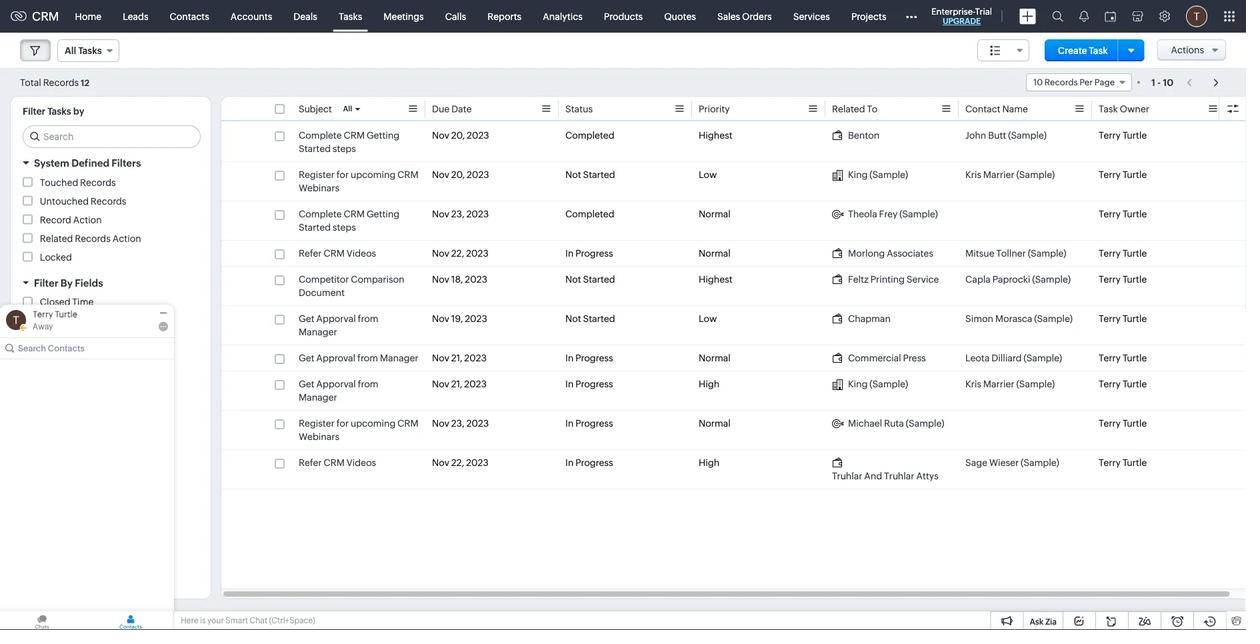 Task type: locate. For each thing, give the bounding box(es) containing it.
1 horizontal spatial contact
[[965, 104, 1000, 114]]

by for created
[[77, 334, 87, 345]]

1 get apporval from manager from the top
[[299, 313, 378, 337]]

king (sample) for low
[[848, 169, 908, 180]]

2 truhlar from the left
[[884, 471, 914, 481]]

get for high
[[299, 379, 314, 389]]

1 webinars from the top
[[299, 183, 339, 193]]

0 vertical spatial 21,
[[451, 353, 462, 363]]

2 king from the top
[[848, 379, 868, 389]]

0 vertical spatial for
[[336, 169, 349, 180]]

1 vertical spatial high
[[699, 457, 720, 468]]

due date
[[432, 104, 472, 114]]

attys
[[916, 471, 939, 481]]

2023 for chapman link
[[465, 313, 487, 324]]

1 vertical spatial complete crm getting started steps link
[[299, 207, 419, 234]]

records inside field
[[1045, 77, 1078, 87]]

getting
[[367, 130, 400, 141], [367, 209, 400, 219]]

printing
[[870, 274, 905, 285]]

0 vertical spatial king (sample)
[[848, 169, 908, 180]]

0 vertical spatial filter
[[23, 106, 45, 117]]

1 23, from the top
[[451, 209, 465, 219]]

1 vertical spatial all
[[343, 105, 352, 113]]

refer crm videos for high
[[299, 457, 376, 468]]

smart
[[226, 616, 248, 625]]

by up closed time
[[61, 277, 73, 289]]

1 vertical spatial steps
[[333, 222, 356, 233]]

nov for high king (sample) "link"
[[432, 379, 449, 389]]

marrier down butt
[[983, 169, 1014, 180]]

nov for truhlar and truhlar attys link
[[432, 457, 449, 468]]

complete down subject
[[299, 130, 342, 141]]

1 horizontal spatial by
[[77, 334, 87, 345]]

1 vertical spatial 20,
[[451, 169, 465, 180]]

register for upcoming crm webinars for nov 23, 2023
[[299, 418, 419, 442]]

1 for from the top
[[336, 169, 349, 180]]

nov for theola frey (sample) link
[[432, 209, 449, 219]]

1 vertical spatial webinars
[[299, 431, 339, 442]]

1 vertical spatial get apporval from manager
[[299, 379, 378, 403]]

5 progress from the top
[[575, 457, 613, 468]]

1 kris from the top
[[965, 169, 981, 180]]

10 left the per on the top
[[1033, 77, 1043, 87]]

1 king (sample) link from the top
[[832, 168, 908, 181]]

get apporval from manager down approval
[[299, 379, 378, 403]]

nov 23, 2023 for register for upcoming crm webinars
[[432, 418, 489, 429]]

1 vertical spatial related
[[40, 233, 73, 244]]

0 vertical spatial complete crm getting started steps link
[[299, 129, 419, 155]]

1 vertical spatial nov 23, 2023
[[432, 418, 489, 429]]

2 in from the top
[[565, 353, 574, 363]]

records for 10
[[1045, 77, 1078, 87]]

in progress for commercial
[[565, 353, 613, 363]]

manager
[[299, 327, 337, 337], [380, 353, 418, 363], [299, 392, 337, 403]]

apporval for nov 21, 2023
[[316, 379, 356, 389]]

2 low from the top
[[699, 313, 717, 324]]

nov for michael ruta (sample) link
[[432, 418, 449, 429]]

1 vertical spatial refer crm videos
[[299, 457, 376, 468]]

high
[[699, 379, 720, 389], [699, 457, 720, 468]]

terry turtle for mitsue tollner (sample) "link"
[[1099, 248, 1147, 259]]

not started for nov 20, 2023
[[565, 169, 615, 180]]

get down get approval from manager link
[[299, 379, 314, 389]]

progress
[[575, 248, 613, 259], [575, 353, 613, 363], [575, 379, 613, 389], [575, 418, 613, 429], [575, 457, 613, 468]]

complete crm getting started steps for nov 20, 2023
[[299, 130, 400, 154]]

chats image
[[0, 611, 84, 630]]

22,
[[451, 248, 464, 259], [451, 457, 464, 468]]

complete crm getting started steps up competitor on the top of page
[[299, 209, 400, 233]]

1 vertical spatial by
[[77, 334, 87, 345]]

0 vertical spatial tasks
[[339, 11, 362, 22]]

1 horizontal spatial truhlar
[[884, 471, 914, 481]]

1 vertical spatial register for upcoming crm webinars
[[299, 418, 419, 442]]

8 nov from the top
[[432, 379, 449, 389]]

nov for commercial press link
[[432, 353, 449, 363]]

0 horizontal spatial action
[[73, 214, 102, 225]]

tasks link
[[328, 0, 373, 32]]

kris down leota
[[965, 379, 981, 389]]

0 vertical spatial by
[[61, 277, 73, 289]]

4 in progress from the top
[[565, 418, 613, 429]]

2023 for michael ruta (sample) link
[[466, 418, 489, 429]]

0 vertical spatial all
[[65, 45, 76, 56]]

create
[[1058, 45, 1087, 56]]

records down defined
[[80, 177, 116, 188]]

1 not from the top
[[565, 169, 581, 180]]

1 truhlar from the left
[[832, 471, 862, 481]]

20, for register for upcoming crm webinars
[[451, 169, 465, 180]]

from right approval
[[357, 353, 378, 363]]

by up created time
[[77, 334, 87, 345]]

size image
[[990, 45, 1001, 57]]

1 vertical spatial kris
[[965, 379, 981, 389]]

1 steps from the top
[[333, 143, 356, 154]]

1 king from the top
[[848, 169, 868, 180]]

1 refer from the top
[[299, 248, 322, 259]]

king (sample) link down benton
[[832, 168, 908, 181]]

0 vertical spatial king (sample) link
[[832, 168, 908, 181]]

refer crm videos link for normal
[[299, 247, 376, 260]]

get for low
[[299, 313, 314, 324]]

1 king (sample) from the top
[[848, 169, 908, 180]]

0 vertical spatial refer crm videos
[[299, 248, 376, 259]]

2 nov 22, 2023 from the top
[[432, 457, 489, 468]]

2023 for theola frey (sample) link
[[466, 209, 489, 219]]

commercial press
[[848, 353, 926, 363]]

task
[[1089, 45, 1108, 56], [1099, 104, 1118, 114]]

2 get from the top
[[299, 353, 314, 363]]

all right subject
[[343, 105, 352, 113]]

benton link
[[832, 129, 880, 142]]

1 vertical spatial king
[[848, 379, 868, 389]]

1 vertical spatial nov 20, 2023
[[432, 169, 489, 180]]

0 vertical spatial upcoming
[[351, 169, 396, 180]]

started for apporval
[[583, 313, 615, 324]]

terry for mitsue tollner (sample) "link"
[[1099, 248, 1121, 259]]

-
[[1157, 77, 1161, 88]]

steps for nov 23, 2023
[[333, 222, 356, 233]]

0 vertical spatial 20,
[[451, 130, 465, 141]]

kris marrier (sample) down dilliard
[[965, 379, 1055, 389]]

1 refer crm videos link from the top
[[299, 247, 376, 260]]

2 register from the top
[[299, 418, 335, 429]]

created
[[40, 334, 75, 345], [40, 353, 75, 363]]

refer crm videos link
[[299, 247, 376, 260], [299, 456, 376, 469]]

1 vertical spatial register
[[299, 418, 335, 429]]

subject
[[299, 104, 332, 114]]

1 highest from the top
[[699, 130, 732, 141]]

terry turtle for kris marrier (sample) link related to high
[[1099, 379, 1147, 389]]

nov 21, 2023 for get apporval from manager
[[432, 379, 487, 389]]

(sample) right tollner
[[1028, 248, 1066, 259]]

kris marrier (sample) for low
[[965, 169, 1055, 180]]

king (sample) link for low
[[832, 168, 908, 181]]

complete crm getting started steps
[[299, 130, 400, 154], [299, 209, 400, 233]]

1 horizontal spatial related
[[832, 104, 865, 114]]

records left the per on the top
[[1045, 77, 1078, 87]]

for for nov 23, 2023
[[336, 418, 349, 429]]

1 register for upcoming crm webinars from the top
[[299, 169, 419, 193]]

1 vertical spatial king (sample) link
[[832, 377, 908, 391]]

leads link
[[112, 0, 159, 32]]

1 nov 22, 2023 from the top
[[432, 248, 489, 259]]

0 vertical spatial name
[[1002, 104, 1028, 114]]

created down 'away'
[[40, 334, 75, 345]]

contacts image
[[89, 611, 173, 630]]

(sample) right ruta
[[906, 418, 944, 429]]

1 vertical spatial refer
[[299, 457, 322, 468]]

truhlar left the and
[[832, 471, 862, 481]]

from for high
[[358, 379, 378, 389]]

3 not started from the top
[[565, 313, 615, 324]]

not started for nov 19, 2023
[[565, 313, 615, 324]]

0 vertical spatial completed
[[565, 130, 614, 141]]

search element
[[1044, 0, 1071, 33]]

1 vertical spatial king (sample)
[[848, 379, 908, 389]]

commercial
[[848, 353, 901, 363]]

0 vertical spatial low
[[699, 169, 717, 180]]

refer
[[299, 248, 322, 259], [299, 457, 322, 468]]

2 highest from the top
[[699, 274, 732, 285]]

page
[[1094, 77, 1115, 87]]

terry turtle
[[1099, 130, 1147, 141], [1099, 169, 1147, 180], [1099, 209, 1147, 219], [1099, 248, 1147, 259], [1099, 274, 1147, 285], [33, 309, 77, 319], [1099, 313, 1147, 324], [1099, 353, 1147, 363], [1099, 379, 1147, 389], [1099, 418, 1147, 429], [1099, 457, 1147, 468]]

1 21, from the top
[[451, 353, 462, 363]]

getting for nov 20, 2023
[[367, 130, 400, 141]]

2 complete crm getting started steps from the top
[[299, 209, 400, 233]]

2 nov from the top
[[432, 169, 449, 180]]

king down benton 'link'
[[848, 169, 868, 180]]

truhlar right the and
[[884, 471, 914, 481]]

1 vertical spatial marrier
[[983, 379, 1014, 389]]

1 vertical spatial upcoming
[[351, 418, 396, 429]]

kris down john
[[965, 169, 981, 180]]

2 register for upcoming crm webinars from the top
[[299, 418, 419, 442]]

0 horizontal spatial tasks
[[47, 106, 71, 117]]

complete crm getting started steps for nov 23, 2023
[[299, 209, 400, 233]]

0 vertical spatial related
[[832, 104, 865, 114]]

complete for nov 20, 2023
[[299, 130, 342, 141]]

leota dilliard (sample)
[[965, 353, 1062, 363]]

upgrade
[[943, 17, 981, 26]]

name up john butt (sample)
[[1002, 104, 1028, 114]]

filter up closed
[[34, 277, 58, 289]]

complete crm getting started steps link down subject
[[299, 129, 419, 155]]

by
[[73, 106, 84, 117]]

name up search contacts text field
[[77, 315, 103, 326]]

2 kris from the top
[[965, 379, 981, 389]]

0 vertical spatial nov 21, 2023
[[432, 353, 487, 363]]

1 marrier from the top
[[983, 169, 1014, 180]]

highest for completed
[[699, 130, 732, 141]]

refer crm videos
[[299, 248, 376, 259], [299, 457, 376, 468]]

get inside get approval from manager link
[[299, 353, 314, 363]]

in
[[565, 248, 574, 259], [565, 353, 574, 363], [565, 379, 574, 389], [565, 418, 574, 429], [565, 457, 574, 468]]

crm
[[32, 10, 59, 23], [344, 130, 365, 141], [397, 169, 419, 180], [344, 209, 365, 219], [324, 248, 345, 259], [397, 418, 419, 429], [324, 457, 345, 468]]

nov 22, 2023 for normal
[[432, 248, 489, 259]]

complete
[[299, 130, 342, 141], [299, 209, 342, 219]]

task inside button
[[1089, 45, 1108, 56]]

0 horizontal spatial by
[[61, 277, 73, 289]]

get approval from manager
[[299, 353, 418, 363]]

get apporval from manager for nov 21, 2023
[[299, 379, 378, 403]]

2 vertical spatial tasks
[[47, 106, 71, 117]]

created for created time
[[40, 353, 75, 363]]

records down record action
[[75, 233, 111, 244]]

1 vertical spatial time
[[77, 353, 98, 363]]

2 normal from the top
[[699, 248, 731, 259]]

simon morasca (sample) link
[[965, 312, 1073, 325]]

crm link
[[11, 10, 59, 23]]

register for upcoming crm webinars for nov 20, 2023
[[299, 169, 419, 193]]

0 vertical spatial not started
[[565, 169, 615, 180]]

2 from from the top
[[357, 353, 378, 363]]

from down get approval from manager
[[358, 379, 378, 389]]

1 vertical spatial for
[[336, 418, 349, 429]]

2 complete crm getting started steps link from the top
[[299, 207, 419, 234]]

action up filter by fields dropdown button on the left top of the page
[[112, 233, 141, 244]]

2 get apporval from manager from the top
[[299, 379, 378, 403]]

0 vertical spatial created
[[40, 334, 75, 345]]

actions
[[1171, 45, 1204, 55]]

2 refer crm videos from the top
[[299, 457, 376, 468]]

tasks up 12
[[78, 45, 102, 56]]

competitor comparison document
[[299, 274, 404, 298]]

nov 20, 2023 for register for upcoming crm webinars
[[432, 169, 489, 180]]

get apporval from manager link for nov 21, 2023
[[299, 377, 419, 404]]

1 vertical spatial refer crm videos link
[[299, 456, 376, 469]]

1 register from the top
[[299, 169, 335, 180]]

1 progress from the top
[[575, 248, 613, 259]]

apporval down approval
[[316, 379, 356, 389]]

0 vertical spatial task
[[1089, 45, 1108, 56]]

kris marrier (sample) down john butt (sample)
[[965, 169, 1055, 180]]

20, for complete crm getting started steps
[[451, 130, 465, 141]]

task left owner
[[1099, 104, 1118, 114]]

morlong associates link
[[832, 247, 933, 260]]

related to
[[832, 104, 878, 114]]

get down document
[[299, 313, 314, 324]]

records left 12
[[43, 77, 79, 88]]

0 vertical spatial register
[[299, 169, 335, 180]]

progress for morlong associates
[[575, 248, 613, 259]]

Search text field
[[23, 126, 200, 147]]

3 not from the top
[[565, 313, 581, 324]]

None field
[[977, 39, 1029, 61]]

(sample) right frey
[[899, 209, 938, 219]]

6 nov from the top
[[432, 313, 449, 324]]

1 horizontal spatial name
[[1002, 104, 1028, 114]]

1 vertical spatial apporval
[[316, 379, 356, 389]]

turtle for kris marrier (sample) link related to high
[[1123, 379, 1147, 389]]

(sample) right wieser
[[1021, 457, 1059, 468]]

1 vertical spatial get apporval from manager link
[[299, 377, 419, 404]]

2 high from the top
[[699, 457, 720, 468]]

1 nov 20, 2023 from the top
[[432, 130, 489, 141]]

due
[[432, 104, 450, 114]]

action up related records action
[[73, 214, 102, 225]]

time
[[72, 297, 94, 307], [77, 353, 98, 363]]

capla paprocki (sample)
[[965, 274, 1071, 285]]

turtle for mitsue tollner (sample) "link"
[[1123, 248, 1147, 259]]

1 vertical spatial kris marrier (sample)
[[965, 379, 1055, 389]]

1 refer crm videos from the top
[[299, 248, 376, 259]]

0 vertical spatial from
[[358, 313, 378, 324]]

1 vertical spatial nov 22, 2023
[[432, 457, 489, 468]]

low for king (sample)
[[699, 169, 717, 180]]

3 get from the top
[[299, 379, 314, 389]]

2 vertical spatial not
[[565, 313, 581, 324]]

created down created by
[[40, 353, 75, 363]]

0 vertical spatial videos
[[347, 248, 376, 259]]

1 vertical spatial get
[[299, 353, 314, 363]]

1 vertical spatial manager
[[380, 353, 418, 363]]

1 apporval from the top
[[316, 313, 356, 324]]

23,
[[451, 209, 465, 219], [451, 418, 465, 429]]

2 progress from the top
[[575, 353, 613, 363]]

1 vertical spatial 22,
[[451, 457, 464, 468]]

2 upcoming from the top
[[351, 418, 396, 429]]

4 normal from the top
[[699, 418, 731, 429]]

(sample) down commercial press
[[870, 379, 908, 389]]

completed
[[565, 130, 614, 141], [565, 209, 614, 219]]

comparison
[[351, 274, 404, 285]]

get apporval from manager link up get approval from manager
[[299, 312, 419, 339]]

3 from from the top
[[358, 379, 378, 389]]

complete crm getting started steps down subject
[[299, 130, 400, 154]]

1 low from the top
[[699, 169, 717, 180]]

time down created by
[[77, 353, 98, 363]]

2 refer from the top
[[299, 457, 322, 468]]

2023 for feltz printing service link
[[465, 274, 487, 285]]

terry turtle for john butt (sample) link
[[1099, 130, 1147, 141]]

refer crm videos link for high
[[299, 456, 376, 469]]

4 nov from the top
[[432, 248, 449, 259]]

1 vertical spatial tasks
[[78, 45, 102, 56]]

1 getting from the top
[[367, 130, 400, 141]]

register for upcoming crm webinars link
[[299, 168, 419, 195], [299, 417, 419, 443]]

2 getting from the top
[[367, 209, 400, 219]]

9 nov from the top
[[432, 418, 449, 429]]

manager up approval
[[299, 327, 337, 337]]

(sample) right butt
[[1008, 130, 1047, 141]]

ask zia
[[1030, 617, 1057, 626]]

complete crm getting started steps link up comparison at top
[[299, 207, 419, 234]]

theola frey (sample)
[[848, 209, 938, 219]]

0 vertical spatial high
[[699, 379, 720, 389]]

nov 23, 2023
[[432, 209, 489, 219], [432, 418, 489, 429]]

2 webinars from the top
[[299, 431, 339, 442]]

manager right approval
[[380, 353, 418, 363]]

1 nov 23, 2023 from the top
[[432, 209, 489, 219]]

2023
[[467, 130, 489, 141], [467, 169, 489, 180], [466, 209, 489, 219], [466, 248, 489, 259], [465, 274, 487, 285], [465, 313, 487, 324], [464, 353, 487, 363], [464, 379, 487, 389], [466, 418, 489, 429], [466, 457, 489, 468]]

records down touched records
[[91, 196, 126, 206]]

1 kris marrier (sample) from the top
[[965, 169, 1055, 180]]

1 get from the top
[[299, 313, 314, 324]]

contact up john
[[965, 104, 1000, 114]]

deals link
[[283, 0, 328, 32]]

kris
[[965, 169, 981, 180], [965, 379, 981, 389]]

signals image
[[1079, 11, 1089, 22]]

videos for high
[[347, 457, 376, 468]]

1 vertical spatial not started
[[565, 274, 615, 285]]

2 get apporval from manager link from the top
[[299, 377, 419, 404]]

register for upcoming crm webinars link for nov 23, 2023
[[299, 417, 419, 443]]

0 vertical spatial steps
[[333, 143, 356, 154]]

2 refer crm videos link from the top
[[299, 456, 376, 469]]

king (sample) down commercial press link
[[848, 379, 908, 389]]

get approval from manager link
[[299, 351, 418, 365]]

1 vertical spatial register for upcoming crm webinars link
[[299, 417, 419, 443]]

search image
[[1052, 11, 1063, 22]]

All Tasks field
[[57, 39, 119, 62]]

2 nov 23, 2023 from the top
[[432, 418, 489, 429]]

2 marrier from the top
[[983, 379, 1014, 389]]

normal for morlong associates
[[699, 248, 731, 259]]

accounts link
[[220, 0, 283, 32]]

1 normal from the top
[[699, 209, 731, 219]]

tasks inside field
[[78, 45, 102, 56]]

complete up competitor on the top of page
[[299, 209, 342, 219]]

getting for nov 23, 2023
[[367, 209, 400, 219]]

0 vertical spatial get apporval from manager
[[299, 313, 378, 337]]

1 22, from the top
[[451, 248, 464, 259]]

10 right the -
[[1163, 77, 1173, 88]]

0 vertical spatial getting
[[367, 130, 400, 141]]

king (sample) link
[[832, 168, 908, 181], [832, 377, 908, 391]]

2 vertical spatial from
[[358, 379, 378, 389]]

0 vertical spatial kris marrier (sample)
[[965, 169, 1055, 180]]

0 vertical spatial register for upcoming crm webinars link
[[299, 168, 419, 195]]

terry for kris marrier (sample) link for low
[[1099, 169, 1121, 180]]

2 for from the top
[[336, 418, 349, 429]]

from down competitor comparison document link
[[358, 313, 378, 324]]

2 created from the top
[[40, 353, 75, 363]]

1
[[1151, 77, 1155, 88]]

1 high from the top
[[699, 379, 720, 389]]

0 vertical spatial nov 23, 2023
[[432, 209, 489, 219]]

0 vertical spatial 23,
[[451, 209, 465, 219]]

10 Records Per Page field
[[1026, 73, 1132, 91]]

0 vertical spatial highest
[[699, 130, 732, 141]]

terry turtle for kris marrier (sample) link for low
[[1099, 169, 1147, 180]]

services link
[[783, 0, 841, 32]]

marrier for low
[[983, 169, 1014, 180]]

feltz printing service
[[848, 274, 939, 285]]

webinars for nov 23, 2023
[[299, 431, 339, 442]]

0 vertical spatial nov 20, 2023
[[432, 130, 489, 141]]

1 vertical spatial complete crm getting started steps
[[299, 209, 400, 233]]

2 vertical spatial get
[[299, 379, 314, 389]]

2 not from the top
[[565, 274, 581, 285]]

Other Modules field
[[897, 6, 926, 27]]

get apporval from manager link down get approval from manager
[[299, 377, 419, 404]]

contact down closed
[[40, 315, 75, 326]]

king down commercial
[[848, 379, 868, 389]]

john butt (sample)
[[965, 130, 1047, 141]]

2 nov 21, 2023 from the top
[[432, 379, 487, 389]]

3 nov from the top
[[432, 209, 449, 219]]

by for filter
[[61, 277, 73, 289]]

related up locked
[[40, 233, 73, 244]]

0 horizontal spatial contact
[[40, 315, 75, 326]]

kris marrier (sample) link for high
[[965, 377, 1055, 391]]

john
[[965, 130, 986, 141]]

webinars
[[299, 183, 339, 193], [299, 431, 339, 442]]

started for for
[[583, 169, 615, 180]]

2 completed from the top
[[565, 209, 614, 219]]

2 23, from the top
[[451, 418, 465, 429]]

apporval down document
[[316, 313, 356, 324]]

0 horizontal spatial contact name
[[40, 315, 103, 326]]

complete crm getting started steps link for nov 20, 2023
[[299, 129, 419, 155]]

terry
[[1099, 130, 1121, 141], [1099, 169, 1121, 180], [1099, 209, 1121, 219], [1099, 248, 1121, 259], [1099, 274, 1121, 285], [33, 309, 53, 319], [1099, 313, 1121, 324], [1099, 353, 1121, 363], [1099, 379, 1121, 389], [1099, 418, 1121, 429], [1099, 457, 1121, 468]]

michael ruta (sample)
[[848, 418, 944, 429]]

records
[[43, 77, 79, 88], [1045, 77, 1078, 87], [80, 177, 116, 188], [91, 196, 126, 206], [75, 233, 111, 244]]

get left approval
[[299, 353, 314, 363]]

1 vertical spatial filter
[[34, 277, 58, 289]]

all inside field
[[65, 45, 76, 56]]

1 kris marrier (sample) link from the top
[[965, 168, 1055, 181]]

king for high
[[848, 379, 868, 389]]

products link
[[593, 0, 654, 32]]

1 not started from the top
[[565, 169, 615, 180]]

1 vertical spatial videos
[[347, 457, 376, 468]]

contact name up butt
[[965, 104, 1028, 114]]

1 created from the top
[[40, 334, 75, 345]]

by inside filter by fields dropdown button
[[61, 277, 73, 289]]

21, for get apporval from manager
[[451, 379, 462, 389]]

king (sample) link down commercial
[[832, 377, 908, 391]]

2 20, from the top
[[451, 169, 465, 180]]

get apporval from manager up approval
[[299, 313, 378, 337]]

all up total records 12
[[65, 45, 76, 56]]

filter inside dropdown button
[[34, 277, 58, 289]]

in for truhlar and truhlar attys
[[565, 457, 574, 468]]

kris marrier (sample) link down dilliard
[[965, 377, 1055, 391]]

task right create
[[1089, 45, 1108, 56]]

3 progress from the top
[[575, 379, 613, 389]]

filter down total
[[23, 106, 45, 117]]

2 not started from the top
[[565, 274, 615, 285]]

marrier down dilliard
[[983, 379, 1014, 389]]

kris marrier (sample) link down john butt (sample)
[[965, 168, 1055, 181]]

records for related
[[75, 233, 111, 244]]

1 completed from the top
[[565, 130, 614, 141]]

terry turtle for leota dilliard (sample) link
[[1099, 353, 1147, 363]]

2 king (sample) link from the top
[[832, 377, 908, 391]]

tasks left by
[[47, 106, 71, 117]]

1 complete crm getting started steps from the top
[[299, 130, 400, 154]]

1 vertical spatial created
[[40, 353, 75, 363]]

1 nov 21, 2023 from the top
[[432, 353, 487, 363]]

2 22, from the top
[[451, 457, 464, 468]]

0 vertical spatial action
[[73, 214, 102, 225]]

0 vertical spatial refer crm videos link
[[299, 247, 376, 260]]

0 horizontal spatial all
[[65, 45, 76, 56]]

0 vertical spatial webinars
[[299, 183, 339, 193]]

1 nov from the top
[[432, 130, 449, 141]]

filters
[[112, 157, 141, 169]]

row group
[[221, 123, 1246, 489]]

0 vertical spatial marrier
[[983, 169, 1014, 180]]

1 complete from the top
[[299, 130, 342, 141]]

1 vertical spatial 23,
[[451, 418, 465, 429]]

1 from from the top
[[358, 313, 378, 324]]

3 in progress from the top
[[565, 379, 613, 389]]

contact name down closed time
[[40, 315, 103, 326]]

0 vertical spatial time
[[72, 297, 94, 307]]

2 21, from the top
[[451, 379, 462, 389]]

not started for nov 18, 2023
[[565, 274, 615, 285]]

projects link
[[841, 0, 897, 32]]

2 nov 20, 2023 from the top
[[432, 169, 489, 180]]

system
[[34, 157, 69, 169]]

related for related to
[[832, 104, 865, 114]]

get apporval from manager link
[[299, 312, 419, 339], [299, 377, 419, 404]]

1 in progress from the top
[[565, 248, 613, 259]]

time down fields
[[72, 297, 94, 307]]

mitsue
[[965, 248, 994, 259]]

tasks right deals link
[[339, 11, 362, 22]]

low
[[699, 169, 717, 180], [699, 313, 717, 324]]

leota dilliard (sample) link
[[965, 351, 1062, 365]]

4 in from the top
[[565, 418, 574, 429]]

2023 for commercial press link
[[464, 353, 487, 363]]

total records 12
[[20, 77, 90, 88]]

1 vertical spatial low
[[699, 313, 717, 324]]

5 in progress from the top
[[565, 457, 613, 468]]

king (sample) up theola frey (sample) link
[[848, 169, 908, 180]]

10 nov from the top
[[432, 457, 449, 468]]

0 vertical spatial complete crm getting started steps
[[299, 130, 400, 154]]

related left the 'to'
[[832, 104, 865, 114]]

20,
[[451, 130, 465, 141], [451, 169, 465, 180]]

2 kris marrier (sample) link from the top
[[965, 377, 1055, 391]]

in for commercial press
[[565, 353, 574, 363]]

manager down approval
[[299, 392, 337, 403]]

1 vertical spatial from
[[357, 353, 378, 363]]

5 nov from the top
[[432, 274, 449, 285]]

2 in progress from the top
[[565, 353, 613, 363]]

1 vertical spatial getting
[[367, 209, 400, 219]]



Task type: describe. For each thing, give the bounding box(es) containing it.
0 vertical spatial contact
[[965, 104, 1000, 114]]

get for normal
[[299, 353, 314, 363]]

nov for feltz printing service link
[[432, 274, 449, 285]]

contacts link
[[159, 0, 220, 32]]

accounts
[[231, 11, 272, 22]]

record action
[[40, 214, 102, 225]]

terry turtle for capla paprocki (sample) link
[[1099, 274, 1147, 285]]

mitsue tollner (sample) link
[[965, 247, 1066, 260]]

document
[[299, 287, 345, 298]]

service
[[907, 274, 939, 285]]

reports link
[[477, 0, 532, 32]]

sage wieser (sample) link
[[965, 456, 1059, 469]]

23, for register for upcoming crm webinars
[[451, 418, 465, 429]]

normal for michael ruta (sample)
[[699, 418, 731, 429]]

nov for benton 'link'
[[432, 130, 449, 141]]

in progress for morlong
[[565, 248, 613, 259]]

quotes link
[[654, 0, 707, 32]]

(sample) up frey
[[870, 169, 908, 180]]

meetings link
[[373, 0, 434, 32]]

videos for normal
[[347, 248, 376, 259]]

(sample) down john butt (sample)
[[1016, 169, 1055, 180]]

king (sample) for high
[[848, 379, 908, 389]]

register for nov 20, 2023
[[299, 169, 335, 180]]

12
[[81, 78, 90, 88]]

orders
[[742, 11, 772, 22]]

turtle for 'sage wieser (sample)' link
[[1123, 457, 1147, 468]]

defined
[[72, 157, 109, 169]]

nov 21, 2023 for get approval from manager
[[432, 353, 487, 363]]

upcoming for nov 23, 2023
[[351, 418, 396, 429]]

2023 for morlong associates link
[[466, 248, 489, 259]]

filter for filter tasks by
[[23, 106, 45, 117]]

progress for truhlar and truhlar attys
[[575, 457, 613, 468]]

michael
[[848, 418, 882, 429]]

all for all tasks
[[65, 45, 76, 56]]

(ctrl+space)
[[269, 616, 315, 625]]

2023 for benton 'link'
[[467, 130, 489, 141]]

nov 19, 2023
[[432, 313, 487, 324]]

manager for low
[[299, 327, 337, 337]]

23, for complete crm getting started steps
[[451, 209, 465, 219]]

completed for nov 20, 2023
[[565, 130, 614, 141]]

in for king (sample)
[[565, 379, 574, 389]]

calls link
[[434, 0, 477, 32]]

create task
[[1058, 45, 1108, 56]]

per
[[1079, 77, 1093, 87]]

wieser
[[989, 457, 1019, 468]]

terry for kris marrier (sample) link related to high
[[1099, 379, 1121, 389]]

analytics link
[[532, 0, 593, 32]]

sales
[[717, 11, 740, 22]]

low for chapman
[[699, 313, 717, 324]]

terry for 'sage wieser (sample)' link
[[1099, 457, 1121, 468]]

ruta
[[884, 418, 904, 429]]

progress for commercial press
[[575, 353, 613, 363]]

nov 22, 2023 for high
[[432, 457, 489, 468]]

completed for nov 23, 2023
[[565, 209, 614, 219]]

1 vertical spatial task
[[1099, 104, 1118, 114]]

tollner
[[996, 248, 1026, 259]]

create menu element
[[1011, 0, 1044, 32]]

deals
[[294, 11, 317, 22]]

mitsue tollner (sample)
[[965, 248, 1066, 259]]

related for related records action
[[40, 233, 73, 244]]

truhlar and truhlar attys link
[[832, 456, 952, 483]]

high for king (sample)
[[699, 379, 720, 389]]

records for total
[[43, 77, 79, 88]]

calendar image
[[1105, 11, 1116, 22]]

terry for leota dilliard (sample) link
[[1099, 353, 1121, 363]]

here
[[181, 616, 198, 625]]

turtle for the simon morasca (sample) link
[[1123, 313, 1147, 324]]

owner
[[1120, 104, 1149, 114]]

1 horizontal spatial contact name
[[965, 104, 1028, 114]]

dilliard
[[992, 353, 1022, 363]]

filter for filter by fields
[[34, 277, 58, 289]]

profile image
[[1186, 6, 1207, 27]]

from for normal
[[357, 353, 378, 363]]

normal for theola frey (sample)
[[699, 209, 731, 219]]

truhlar and truhlar attys
[[832, 471, 939, 481]]

capla
[[965, 274, 991, 285]]

(sample) right dilliard
[[1024, 353, 1062, 363]]

press
[[903, 353, 926, 363]]

1 vertical spatial contact name
[[40, 315, 103, 326]]

quotes
[[664, 11, 696, 22]]

profile element
[[1178, 0, 1215, 32]]

king (sample) link for high
[[832, 377, 908, 391]]

Search Contacts text field
[[18, 338, 157, 359]]

tasks for filter tasks by
[[47, 106, 71, 117]]

in progress for michael
[[565, 418, 613, 429]]

create menu image
[[1019, 8, 1036, 24]]

touched
[[40, 177, 78, 188]]

benton
[[848, 130, 880, 141]]

normal for commercial press
[[699, 353, 731, 363]]

competitor comparison document link
[[299, 273, 419, 299]]

all tasks
[[65, 45, 102, 56]]

not for nov 19, 2023
[[565, 313, 581, 324]]

not for nov 20, 2023
[[565, 169, 581, 180]]

webinars for nov 20, 2023
[[299, 183, 339, 193]]

chat
[[250, 616, 267, 625]]

turtle for john butt (sample) link
[[1123, 130, 1147, 141]]

register for nov 23, 2023
[[299, 418, 335, 429]]

records for untouched
[[91, 196, 126, 206]]

turtle for capla paprocki (sample) link
[[1123, 274, 1147, 285]]

22, for normal
[[451, 248, 464, 259]]

register for upcoming crm webinars link for nov 20, 2023
[[299, 168, 419, 195]]

sales orders
[[717, 11, 772, 22]]

record
[[40, 214, 71, 225]]

tasks for all tasks
[[78, 45, 102, 56]]

here is your smart chat (ctrl+space)
[[181, 616, 315, 625]]

in for morlong associates
[[565, 248, 574, 259]]

ask
[[1030, 617, 1044, 626]]

theola
[[848, 209, 877, 219]]

1 vertical spatial name
[[77, 315, 103, 326]]

(sample) right morasca
[[1034, 313, 1073, 324]]

services
[[793, 11, 830, 22]]

enterprise-
[[931, 6, 975, 16]]

feltz printing service link
[[832, 273, 939, 286]]

upcoming for nov 20, 2023
[[351, 169, 396, 180]]

chapman
[[848, 313, 891, 324]]

from for low
[[358, 313, 378, 324]]

filter tasks by
[[23, 106, 84, 117]]

fields
[[75, 277, 103, 289]]

refer for high
[[299, 457, 322, 468]]

is
[[200, 616, 206, 625]]

reports
[[488, 11, 522, 22]]

competitor
[[299, 274, 349, 285]]

records for touched
[[80, 177, 116, 188]]

closed
[[40, 297, 70, 307]]

total
[[20, 77, 41, 88]]

2 horizontal spatial tasks
[[339, 11, 362, 22]]

leota
[[965, 353, 990, 363]]

morasca
[[995, 313, 1032, 324]]

steps for nov 20, 2023
[[333, 143, 356, 154]]

associates
[[887, 248, 933, 259]]

1 horizontal spatial action
[[112, 233, 141, 244]]

18,
[[451, 274, 463, 285]]

manager for high
[[299, 392, 337, 403]]

zia
[[1045, 617, 1057, 626]]

locked
[[40, 252, 72, 262]]

sage
[[965, 457, 987, 468]]

10 inside 10 records per page field
[[1033, 77, 1043, 87]]

all for all
[[343, 105, 352, 113]]

1 - 10
[[1151, 77, 1173, 88]]

away
[[33, 322, 53, 331]]

home
[[75, 11, 101, 22]]

nov 23, 2023 for complete crm getting started steps
[[432, 209, 489, 219]]

kris marrier (sample) for high
[[965, 379, 1055, 389]]

progress for michael ruta (sample)
[[575, 418, 613, 429]]

status
[[565, 104, 593, 114]]

untouched
[[40, 196, 89, 206]]

king for low
[[848, 169, 868, 180]]

your
[[207, 616, 224, 625]]

contacts
[[170, 11, 209, 22]]

projects
[[851, 11, 886, 22]]

time for created time
[[77, 353, 98, 363]]

for for nov 20, 2023
[[336, 169, 349, 180]]

(sample) right paprocki
[[1032, 274, 1071, 285]]

manager for normal
[[380, 353, 418, 363]]

21, for get approval from manager
[[451, 353, 462, 363]]

row group containing complete crm getting started steps
[[221, 123, 1246, 489]]

to
[[867, 104, 878, 114]]

signals element
[[1071, 0, 1097, 33]]

get apporval from manager for nov 19, 2023
[[299, 313, 378, 337]]

1 horizontal spatial 10
[[1163, 77, 1173, 88]]

19,
[[451, 313, 463, 324]]

paprocki
[[992, 274, 1030, 285]]

started for comparison
[[583, 274, 615, 285]]

refer crm videos for normal
[[299, 248, 376, 259]]

nov 20, 2023 for complete crm getting started steps
[[432, 130, 489, 141]]

capla paprocki (sample) link
[[965, 273, 1071, 286]]

untouched records
[[40, 196, 126, 206]]

simon morasca (sample)
[[965, 313, 1073, 324]]

high for truhlar and truhlar attys
[[699, 457, 720, 468]]

nov for morlong associates link
[[432, 248, 449, 259]]

(sample) down leota dilliard (sample) on the bottom of the page
[[1016, 379, 1055, 389]]

create task button
[[1045, 39, 1121, 61]]

theola frey (sample) link
[[832, 207, 938, 221]]

frey
[[879, 209, 898, 219]]

in progress for truhlar
[[565, 457, 613, 468]]

turtle for kris marrier (sample) link for low
[[1123, 169, 1147, 180]]

apporval for nov 19, 2023
[[316, 313, 356, 324]]



Task type: vqa. For each thing, say whether or not it's contained in the screenshot.


